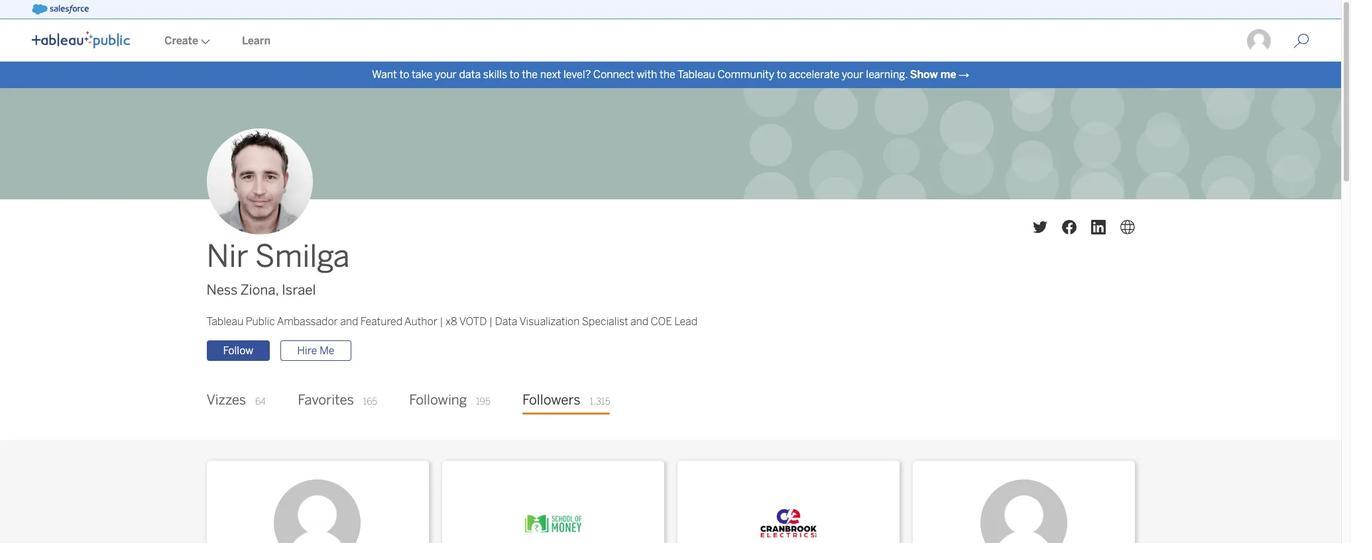 Task type: vqa. For each thing, say whether or not it's contained in the screenshot.


Task type: locate. For each thing, give the bounding box(es) containing it.
create button
[[149, 21, 226, 62]]

skills
[[483, 68, 507, 81]]

create
[[164, 34, 198, 47]]

your left learning. on the top of page
[[842, 68, 864, 81]]

2 horizontal spatial to
[[777, 68, 787, 81]]

0 vertical spatial tableau
[[678, 68, 715, 81]]

2 your from the left
[[842, 68, 864, 81]]

featured
[[361, 316, 403, 328]]

|
[[440, 316, 443, 328], [489, 316, 493, 328]]

2 to from the left
[[510, 68, 519, 81]]

1 horizontal spatial your
[[842, 68, 864, 81]]

1 vertical spatial tableau
[[207, 316, 243, 328]]

author
[[404, 316, 437, 328]]

visualization
[[519, 316, 580, 328]]

logo image
[[32, 31, 130, 48]]

ness
[[207, 282, 238, 298]]

→
[[959, 68, 969, 81]]

go to search image
[[1278, 33, 1325, 49]]

to left take
[[399, 68, 409, 81]]

tableau public ambassador and featured author | x8 votd | data visualization specialist and coe lead
[[207, 316, 697, 328]]

show me link
[[910, 68, 956, 81]]

avatar image for 湘玉 石 image
[[980, 480, 1067, 544]]

to
[[399, 68, 409, 81], [510, 68, 519, 81], [777, 68, 787, 81]]

0 horizontal spatial |
[[440, 316, 443, 328]]

‫nir
[[207, 239, 248, 275]]

and
[[340, 316, 358, 328], [630, 316, 648, 328]]

smilganir.medium.com image
[[1120, 220, 1135, 235]]

the right the with
[[660, 68, 675, 81]]

tableau down ness
[[207, 316, 243, 328]]

| left x8 in the bottom of the page
[[440, 316, 443, 328]]

hire me
[[297, 345, 335, 358]]

165
[[363, 397, 377, 408]]

1 and from the left
[[340, 316, 358, 328]]

64
[[255, 397, 266, 408]]

1 horizontal spatial |
[[489, 316, 493, 328]]

0 horizontal spatial and
[[340, 316, 358, 328]]

and left "coe"
[[630, 316, 648, 328]]

public
[[246, 316, 275, 328]]

0 horizontal spatial to
[[399, 68, 409, 81]]

tableau
[[678, 68, 715, 81], [207, 316, 243, 328]]

followers
[[522, 393, 581, 409]]

tableau right the with
[[678, 68, 715, 81]]

connect
[[593, 68, 634, 81]]

1 horizontal spatial and
[[630, 316, 648, 328]]

to left accelerate
[[777, 68, 787, 81]]

accelerate
[[789, 68, 839, 81]]

follow
[[223, 345, 253, 358]]

the left 'next'
[[522, 68, 538, 81]]

1 horizontal spatial to
[[510, 68, 519, 81]]

the
[[522, 68, 538, 81], [660, 68, 675, 81]]

1 horizontal spatial the
[[660, 68, 675, 81]]

| left data
[[489, 316, 493, 328]]

0 horizontal spatial tableau
[[207, 316, 243, 328]]

your right take
[[435, 68, 457, 81]]

follow button
[[207, 341, 270, 362]]

following
[[409, 393, 467, 409]]

0 horizontal spatial the
[[522, 68, 538, 81]]

1 | from the left
[[440, 316, 443, 328]]

your
[[435, 68, 457, 81], [842, 68, 864, 81]]

to right skills
[[510, 68, 519, 81]]

1,315
[[590, 397, 610, 408]]

0 horizontal spatial your
[[435, 68, 457, 81]]

‫nir smilga‬‎
[[207, 239, 350, 275]]

want to take your data skills to the next level? connect with the tableau community to accelerate your learning. show me →
[[372, 68, 969, 81]]

and left featured
[[340, 316, 358, 328]]

take
[[412, 68, 433, 81]]

me
[[941, 68, 956, 81]]



Task type: describe. For each thing, give the bounding box(es) containing it.
learn
[[242, 34, 271, 47]]

avatar image for dante  macias image
[[745, 480, 832, 544]]

vizzes
[[207, 393, 246, 409]]

ambassador
[[277, 316, 338, 328]]

tara.schultz image
[[1246, 28, 1272, 54]]

x8
[[446, 316, 457, 328]]

3 to from the left
[[777, 68, 787, 81]]

community
[[717, 68, 774, 81]]

specialist
[[582, 316, 628, 328]]

show
[[910, 68, 938, 81]]

avatar image for firmin  atchagako image
[[274, 480, 361, 544]]

avatar image
[[207, 129, 313, 235]]

avatar image for school of  money image
[[509, 480, 596, 544]]

next
[[540, 68, 561, 81]]

level?
[[564, 68, 591, 81]]

2 the from the left
[[660, 68, 675, 81]]

data
[[459, 68, 481, 81]]

salesforce logo image
[[32, 4, 89, 15]]

facebook.com image
[[1062, 220, 1076, 235]]

twitter.com image
[[1033, 220, 1047, 235]]

1 the from the left
[[522, 68, 538, 81]]

with
[[637, 68, 657, 81]]

195
[[476, 397, 491, 408]]

linkedin.com image
[[1091, 220, 1106, 235]]

coe
[[651, 316, 672, 328]]

lead
[[674, 316, 697, 328]]

smilga‬‎
[[255, 239, 350, 275]]

hire me button
[[281, 341, 351, 362]]

ziona,
[[240, 282, 279, 298]]

me
[[320, 345, 335, 358]]

1 to from the left
[[399, 68, 409, 81]]

data
[[495, 316, 517, 328]]

hire
[[297, 345, 317, 358]]

want
[[372, 68, 397, 81]]

israel
[[282, 282, 316, 298]]

learning.
[[866, 68, 908, 81]]

2 | from the left
[[489, 316, 493, 328]]

learn link
[[226, 21, 286, 62]]

1 horizontal spatial tableau
[[678, 68, 715, 81]]

favorites
[[298, 393, 354, 409]]

votd
[[459, 316, 487, 328]]

2 and from the left
[[630, 316, 648, 328]]

ness ziona, israel
[[207, 282, 316, 298]]

1 your from the left
[[435, 68, 457, 81]]



